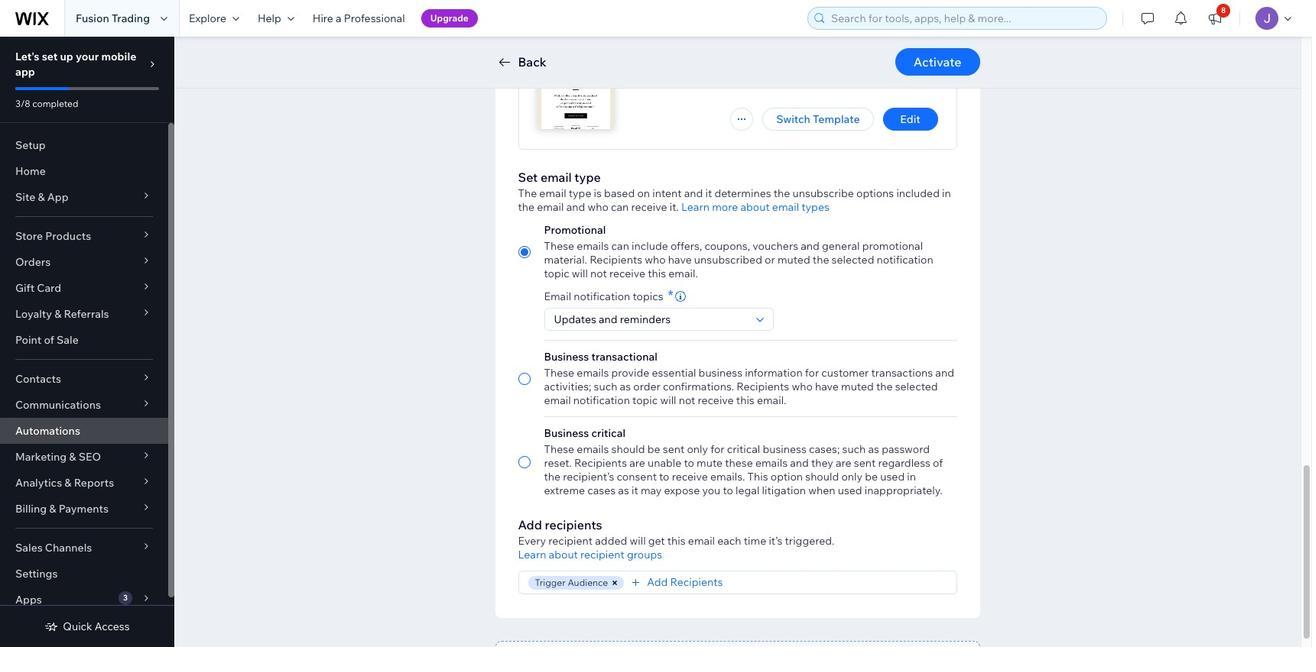 Task type: describe. For each thing, give the bounding box(es) containing it.
recipient up audience
[[580, 548, 625, 562]]

this inside business transactional these emails provide essential business information for customer transactions and activities; such as order confirmations. recipients who have muted the selected email notification topic will not receive this email.
[[736, 394, 755, 408]]

apps
[[15, 593, 42, 607]]

and inside promotional these emails can include offers, coupons, vouchers and general promotional material. recipients who have unsubscribed or muted the selected notification topic will not receive this email.
[[801, 239, 820, 253]]

it inside business critical these emails should be sent only for critical business cases; such as password reset. recipients are unable to mute these emails and they are sent regardless of the recipient's consent to receive emails. this option should only be used in extreme cases as it may expose you to legal litigation when used inappropriately.
[[632, 484, 638, 498]]

as inside business transactional these emails provide essential business information for customer transactions and activities; such as order confirmations. recipients who have muted the selected email notification topic will not receive this email.
[[620, 380, 631, 394]]

general
[[822, 239, 860, 253]]

receive inside business critical these emails should be sent only for critical business cases; such as password reset. recipients are unable to mute these emails and they are sent regardless of the recipient's consent to receive emails. this option should only be used in extreme cases as it may expose you to legal litigation when used inappropriately.
[[672, 470, 708, 484]]

password
[[882, 443, 930, 456]]

mobile
[[101, 50, 136, 63]]

site & app
[[15, 190, 68, 204]]

gift card
[[15, 281, 61, 295]]

gift
[[15, 281, 35, 295]]

professional
[[344, 11, 405, 25]]

recipients inside business transactional these emails provide essential business information for customer transactions and activities; such as order confirmations. recipients who have muted the selected email notification topic will not receive this email.
[[737, 380, 789, 394]]

email inside 'add recipients every recipient added will get this email each time it's triggered. learn about recipient groups'
[[688, 534, 715, 548]]

learn more about email types
[[681, 200, 830, 214]]

loyalty & referrals
[[15, 307, 109, 321]]

edit button
[[883, 108, 938, 131]]

referrals
[[64, 307, 109, 321]]

0 horizontal spatial sent
[[663, 443, 685, 456]]

business transactional these emails provide essential business information for customer transactions and activities; such as order confirmations. recipients who have muted the selected email notification topic will not receive this email.
[[544, 350, 954, 408]]

it.
[[670, 200, 679, 214]]

will inside business transactional these emails provide essential business information for customer transactions and activities; such as order confirmations. recipients who have muted the selected email notification topic will not receive this email.
[[660, 394, 676, 408]]

1 horizontal spatial critical
[[727, 443, 760, 456]]

payments
[[59, 502, 109, 516]]

1 horizontal spatial to
[[684, 456, 694, 470]]

emails inside business transactional these emails provide essential business information for customer transactions and activities; such as order confirmations. recipients who have muted the selected email notification topic will not receive this email.
[[577, 366, 609, 380]]

1 horizontal spatial sent
[[854, 456, 876, 470]]

material.
[[544, 253, 587, 267]]

8 button
[[1198, 0, 1232, 37]]

trigger audience
[[535, 577, 608, 589]]

activate button
[[895, 48, 980, 76]]

communications
[[15, 398, 101, 412]]

trading
[[112, 11, 150, 25]]

not inside promotional these emails can include offers, coupons, vouchers and general promotional material. recipients who have unsubscribed or muted the selected notification topic will not receive this email.
[[590, 267, 607, 281]]

reset.
[[544, 456, 572, 470]]

recipients
[[545, 518, 602, 533]]

when
[[808, 484, 835, 498]]

notification inside promotional these emails can include offers, coupons, vouchers and general promotional material. recipients who have unsubscribed or muted the selected notification topic will not receive this email.
[[877, 253, 933, 267]]

1 vertical spatial as
[[868, 443, 879, 456]]

email down set email type
[[539, 187, 566, 200]]

added
[[595, 534, 627, 548]]

receive inside promotional these emails can include offers, coupons, vouchers and general promotional material. recipients who have unsubscribed or muted the selected notification topic will not receive this email.
[[609, 267, 645, 281]]

gift card button
[[0, 275, 168, 301]]

such inside business transactional these emails provide essential business information for customer transactions and activities; such as order confirmations. recipients who have muted the selected email notification topic will not receive this email.
[[594, 380, 617, 394]]

1 are from the left
[[629, 456, 645, 470]]

trigger
[[535, 577, 566, 589]]

business for business transactional these emails provide essential business information for customer transactions and activities; such as order confirmations. recipients who have muted the selected email notification topic will not receive this email.
[[544, 350, 589, 364]]

confirmations.
[[663, 380, 734, 394]]

let's set up your mobile app
[[15, 50, 136, 79]]

quick
[[63, 620, 92, 634]]

or
[[765, 253, 775, 267]]

analytics & reports button
[[0, 470, 168, 496]]

store products button
[[0, 223, 168, 249]]

will inside 'add recipients every recipient added will get this email each time it's triggered. learn about recipient groups'
[[630, 534, 646, 548]]

recipients inside business critical these emails should be sent only for critical business cases; such as password reset. recipients are unable to mute these emails and they are sent regardless of the recipient's consent to receive emails. this option should only be used in extreme cases as it may expose you to legal litigation when used inappropriately.
[[574, 456, 627, 470]]

hire a professional
[[313, 11, 405, 25]]

audience
[[568, 577, 608, 589]]

type for the email type is based on intent and it determines the unsubscribe options included in the email and who can receive it.
[[569, 187, 591, 200]]

marketing
[[15, 450, 67, 464]]

of inside point of sale link
[[44, 333, 54, 347]]

let's
[[15, 50, 39, 63]]

for for information
[[805, 366, 819, 380]]

0 horizontal spatial used
[[838, 484, 862, 498]]

explore
[[189, 11, 226, 25]]

and inside business transactional these emails provide essential business information for customer transactions and activities; such as order confirmations. recipients who have muted the selected email notification topic will not receive this email.
[[935, 366, 954, 380]]

such inside business critical these emails should be sent only for critical business cases; such as password reset. recipients are unable to mute these emails and they are sent regardless of the recipient's consent to receive emails. this option should only be used in extreme cases as it may expose you to legal litigation when used inappropriately.
[[842, 443, 866, 456]]

selected inside promotional these emails can include offers, coupons, vouchers and general promotional material. recipients who have unsubscribed or muted the selected notification topic will not receive this email.
[[832, 253, 874, 267]]

& for marketing
[[69, 450, 76, 464]]

& for analytics
[[64, 476, 72, 490]]

the
[[518, 187, 537, 200]]

learn more about email types link
[[681, 200, 830, 214]]

transactional
[[591, 350, 657, 364]]

access
[[95, 620, 130, 634]]

1 horizontal spatial learn
[[681, 200, 710, 214]]

3/8 completed
[[15, 98, 78, 109]]

in inside business critical these emails should be sent only for critical business cases; such as password reset. recipients are unable to mute these emails and they are sent regardless of the recipient's consent to receive emails. this option should only be used in extreme cases as it may expose you to legal litigation when used inappropriately.
[[907, 470, 916, 484]]

template
[[813, 112, 860, 126]]

Search for tools, apps, help & more... field
[[827, 8, 1102, 29]]

the inside business critical these emails should be sent only for critical business cases; such as password reset. recipients are unable to mute these emails and they are sent regardless of the recipient's consent to receive emails. this option should only be used in extreme cases as it may expose you to legal litigation when used inappropriately.
[[544, 470, 561, 484]]

transactions
[[871, 366, 933, 380]]

email inside business transactional these emails provide essential business information for customer transactions and activities; such as order confirmations. recipients who have muted the selected email notification topic will not receive this email.
[[544, 394, 571, 408]]

sale
[[57, 333, 79, 347]]

every
[[518, 534, 546, 548]]

0 vertical spatial be
[[647, 443, 660, 456]]

home
[[15, 164, 46, 178]]

the email type is based on intent and it determines the unsubscribe options included in the email and who can receive it.
[[518, 187, 951, 214]]

hire a professional link
[[303, 0, 414, 37]]

site & app button
[[0, 184, 168, 210]]

help button
[[248, 0, 303, 37]]

they
[[811, 456, 833, 470]]

regardless
[[878, 456, 931, 470]]

who for email
[[588, 200, 609, 214]]

emails inside promotional these emails can include offers, coupons, vouchers and general promotional material. recipients who have unsubscribed or muted the selected notification topic will not receive this email.
[[577, 239, 609, 253]]

quick access button
[[45, 620, 130, 634]]

recipient down recipients
[[548, 534, 593, 548]]

muted inside promotional these emails can include offers, coupons, vouchers and general promotional material. recipients who have unsubscribed or muted the selected notification topic will not receive this email.
[[778, 253, 810, 267]]

0 horizontal spatial to
[[659, 470, 669, 484]]

email. inside promotional these emails can include offers, coupons, vouchers and general promotional material. recipients who have unsubscribed or muted the selected notification topic will not receive this email.
[[668, 267, 698, 281]]

edit
[[900, 112, 920, 126]]

card
[[37, 281, 61, 295]]

preview image
[[537, 53, 614, 129]]

notification inside business transactional these emails provide essential business information for customer transactions and activities; such as order confirmations. recipients who have muted the selected email notification topic will not receive this email.
[[573, 394, 630, 408]]

recipients down 'add recipients every recipient added will get this email each time it's triggered. learn about recipient groups'
[[670, 576, 723, 590]]

& for site
[[38, 190, 45, 204]]

this inside 'add recipients every recipient added will get this email each time it's triggered. learn about recipient groups'
[[667, 534, 686, 548]]

time
[[744, 534, 766, 548]]

essential
[[652, 366, 696, 380]]

recipients inside promotional these emails can include offers, coupons, vouchers and general promotional material. recipients who have unsubscribed or muted the selected notification topic will not receive this email.
[[590, 253, 642, 267]]

coupons,
[[705, 239, 750, 253]]

triggered.
[[785, 534, 835, 548]]

set email type
[[518, 170, 601, 185]]

add recipients every recipient added will get this email each time it's triggered. learn about recipient groups
[[518, 518, 835, 562]]

loyalty & referrals button
[[0, 301, 168, 327]]

get
[[648, 534, 665, 548]]

fusion
[[76, 11, 109, 25]]

add for recipients
[[518, 518, 542, 533]]

upgrade
[[430, 12, 469, 24]]

store
[[15, 229, 43, 243]]

8
[[1221, 5, 1226, 15]]

determines
[[714, 187, 771, 200]]

learn inside 'add recipients every recipient added will get this email each time it's triggered. learn about recipient groups'
[[518, 548, 546, 562]]

1 horizontal spatial used
[[880, 470, 905, 484]]

and inside business critical these emails should be sent only for critical business cases; such as password reset. recipients are unable to mute these emails and they are sent regardless of the recipient's consent to receive emails. this option should only be used in extreme cases as it may expose you to legal litigation when used inappropriately.
[[790, 456, 809, 470]]

email. inside business transactional these emails provide essential business information for customer transactions and activities; such as order confirmations. recipients who have muted the selected email notification topic will not receive this email.
[[757, 394, 786, 408]]

promotional
[[862, 239, 923, 253]]

not inside business transactional these emails provide essential business information for customer transactions and activities; such as order confirmations. recipients who have muted the selected email notification topic will not receive this email.
[[679, 394, 695, 408]]

1 horizontal spatial be
[[865, 470, 878, 484]]

loyalty
[[15, 307, 52, 321]]

billing & payments button
[[0, 496, 168, 522]]



Task type: locate. For each thing, give the bounding box(es) containing it.
1 vertical spatial such
[[842, 443, 866, 456]]

not
[[590, 267, 607, 281], [679, 394, 695, 408]]

inappropriately.
[[865, 484, 942, 498]]

1 horizontal spatial have
[[815, 380, 839, 394]]

selected up password
[[895, 380, 938, 394]]

& right loyalty
[[54, 307, 61, 321]]

receive up email notification topics *
[[609, 267, 645, 281]]

0 vertical spatial as
[[620, 380, 631, 394]]

receive inside business transactional these emails provide essential business information for customer transactions and activities; such as order confirmations. recipients who have muted the selected email notification topic will not receive this email.
[[698, 394, 734, 408]]

learn right it.
[[681, 200, 710, 214]]

type up 'is'
[[574, 170, 601, 185]]

1 vertical spatial should
[[805, 470, 839, 484]]

1 vertical spatial email.
[[757, 394, 786, 408]]

business right 'essential'
[[699, 366, 743, 380]]

topic inside business transactional these emails provide essential business information for customer transactions and activities; such as order confirmations. recipients who have muted the selected email notification topic will not receive this email.
[[632, 394, 658, 408]]

receive left emails.
[[672, 470, 708, 484]]

help
[[258, 11, 281, 25]]

muted
[[778, 253, 810, 267], [841, 380, 874, 394]]

used
[[880, 470, 905, 484], [838, 484, 862, 498]]

channels
[[45, 541, 92, 555]]

it left may
[[632, 484, 638, 498]]

notification right general
[[877, 253, 933, 267]]

receive inside the email type is based on intent and it determines the unsubscribe options included in the email and who can receive it.
[[631, 200, 667, 214]]

email. up *
[[668, 267, 698, 281]]

1 horizontal spatial it
[[705, 187, 712, 200]]

0 vertical spatial add
[[518, 518, 542, 533]]

sales channels button
[[0, 535, 168, 561]]

the inside promotional these emails can include offers, coupons, vouchers and general promotional material. recipients who have unsubscribed or muted the selected notification topic will not receive this email.
[[813, 253, 829, 267]]

0 horizontal spatial add
[[518, 518, 542, 533]]

add for recipients
[[647, 576, 668, 590]]

for left the customer
[[805, 366, 819, 380]]

business up "reset."
[[544, 427, 589, 440]]

2 vertical spatial as
[[618, 484, 629, 498]]

are right they
[[836, 456, 852, 470]]

it inside the email type is based on intent and it determines the unsubscribe options included in the email and who can receive it.
[[705, 187, 712, 200]]

in down password
[[907, 470, 916, 484]]

add up every
[[518, 518, 542, 533]]

0 vertical spatial will
[[572, 267, 588, 281]]

used down password
[[880, 470, 905, 484]]

switch template button
[[763, 108, 874, 131]]

2 vertical spatial notification
[[573, 394, 630, 408]]

will inside promotional these emails can include offers, coupons, vouchers and general promotional material. recipients who have unsubscribed or muted the selected notification topic will not receive this email.
[[572, 267, 588, 281]]

emails down transactional
[[577, 366, 609, 380]]

of
[[44, 333, 54, 347], [933, 456, 943, 470]]

recipient's
[[563, 470, 614, 484]]

1 vertical spatial critical
[[727, 443, 760, 456]]

in right included
[[942, 187, 951, 200]]

0 horizontal spatial be
[[647, 443, 660, 456]]

type
[[574, 170, 601, 185], [569, 187, 591, 200]]

selected down options
[[832, 253, 874, 267]]

0 horizontal spatial only
[[687, 443, 708, 456]]

expose
[[664, 484, 700, 498]]

to right you at the bottom of page
[[723, 484, 733, 498]]

and left they
[[790, 456, 809, 470]]

notification down provide
[[573, 394, 630, 408]]

have inside business transactional these emails provide essential business information for customer transactions and activities; such as order confirmations. recipients who have muted the selected email notification topic will not receive this email.
[[815, 380, 839, 394]]

these for business critical
[[544, 443, 574, 456]]

recipients right confirmations.
[[737, 380, 789, 394]]

topic
[[544, 267, 569, 281], [632, 394, 658, 408]]

this down information
[[736, 394, 755, 408]]

billing & payments
[[15, 502, 109, 516]]

1 horizontal spatial are
[[836, 456, 852, 470]]

0 vertical spatial type
[[574, 170, 601, 185]]

can left include
[[611, 239, 629, 253]]

& inside dropdown button
[[69, 450, 76, 464]]

this right the get
[[667, 534, 686, 548]]

about inside 'add recipients every recipient added will get this email each time it's triggered. learn about recipient groups'
[[549, 548, 578, 562]]

will
[[572, 267, 588, 281], [660, 394, 676, 408], [630, 534, 646, 548]]

of right regardless
[[933, 456, 943, 470]]

this
[[648, 267, 666, 281], [736, 394, 755, 408], [667, 534, 686, 548]]

recipients up email notification topics *
[[590, 253, 642, 267]]

business for business critical these emails should be sent only for critical business cases; such as password reset. recipients are unable to mute these emails and they are sent regardless of the recipient's consent to receive emails. this option should only be used in extreme cases as it may expose you to legal litigation when used inappropriately.
[[544, 427, 589, 440]]

marketing & seo
[[15, 450, 101, 464]]

topic down provide
[[632, 394, 658, 408]]

receive up mute
[[698, 394, 734, 408]]

litigation
[[762, 484, 806, 498]]

this inside promotional these emails can include offers, coupons, vouchers and general promotional material. recipients who have unsubscribed or muted the selected notification topic will not receive this email.
[[648, 267, 666, 281]]

1 vertical spatial business
[[763, 443, 807, 456]]

unsubscribe
[[793, 187, 854, 200]]

selected inside business transactional these emails provide essential business information for customer transactions and activities; such as order confirmations. recipients who have muted the selected email notification topic will not receive this email.
[[895, 380, 938, 394]]

0 horizontal spatial are
[[629, 456, 645, 470]]

intent
[[652, 187, 682, 200]]

learn about recipient groups link
[[518, 548, 662, 562]]

1 vertical spatial topic
[[632, 394, 658, 408]]

business inside business transactional these emails provide essential business information for customer transactions and activities; such as order confirmations. recipients who have muted the selected email notification topic will not receive this email.
[[544, 350, 589, 364]]

topic inside promotional these emails can include offers, coupons, vouchers and general promotional material. recipients who have unsubscribed or muted the selected notification topic will not receive this email.
[[544, 267, 569, 281]]

1 vertical spatial it
[[632, 484, 638, 498]]

0 horizontal spatial email.
[[668, 267, 698, 281]]

1 business from the top
[[544, 350, 589, 364]]

2 business from the top
[[544, 427, 589, 440]]

Email notification topics field
[[549, 309, 751, 330]]

0 vertical spatial it
[[705, 187, 712, 200]]

such down transactional
[[594, 380, 617, 394]]

&
[[38, 190, 45, 204], [54, 307, 61, 321], [69, 450, 76, 464], [64, 476, 72, 490], [49, 502, 56, 516]]

1 horizontal spatial about
[[740, 200, 770, 214]]

can right 'is'
[[611, 200, 629, 214]]

emails up litigation
[[755, 456, 788, 470]]

completed
[[32, 98, 78, 109]]

1 horizontal spatial this
[[667, 534, 686, 548]]

may
[[641, 484, 662, 498]]

types
[[802, 200, 830, 214]]

as right cases
[[618, 484, 629, 498]]

these
[[725, 456, 753, 470]]

1 horizontal spatial add
[[647, 576, 668, 590]]

0 horizontal spatial learn
[[518, 548, 546, 562]]

& left reports
[[64, 476, 72, 490]]

will down 'essential'
[[660, 394, 676, 408]]

for left these
[[711, 443, 725, 456]]

the down set
[[518, 200, 535, 214]]

and right the transactions at right bottom
[[935, 366, 954, 380]]

vouchers
[[753, 239, 798, 253]]

critical up recipient's
[[591, 427, 626, 440]]

0 vertical spatial not
[[590, 267, 607, 281]]

email right 'the'
[[537, 200, 564, 214]]

0 horizontal spatial topic
[[544, 267, 569, 281]]

1 vertical spatial of
[[933, 456, 943, 470]]

who inside promotional these emails can include offers, coupons, vouchers and general promotional material. recipients who have unsubscribed or muted the selected notification topic will not receive this email.
[[645, 253, 666, 267]]

email
[[544, 290, 571, 304]]

be up consent
[[647, 443, 660, 456]]

about up trigger audience
[[549, 548, 578, 562]]

consent
[[617, 470, 657, 484]]

settings link
[[0, 561, 168, 587]]

& right site
[[38, 190, 45, 204]]

0 horizontal spatial have
[[668, 253, 692, 267]]

sent left regardless
[[854, 456, 876, 470]]

sidebar element
[[0, 37, 174, 648]]

recipient
[[548, 534, 593, 548], [580, 548, 625, 562]]

1 vertical spatial muted
[[841, 380, 874, 394]]

this up topics in the top of the page
[[648, 267, 666, 281]]

can
[[611, 200, 629, 214], [611, 239, 629, 253]]

these for business transactional
[[544, 366, 574, 380]]

business inside business critical these emails should be sent only for critical business cases; such as password reset. recipients are unable to mute these emails and they are sent regardless of the recipient's consent to receive emails. this option should only be used in extreme cases as it may expose you to legal litigation when used inappropriately.
[[544, 427, 589, 440]]

1 horizontal spatial selected
[[895, 380, 938, 394]]

have up *
[[668, 253, 692, 267]]

activate
[[914, 54, 962, 70]]

0 horizontal spatial selected
[[832, 253, 874, 267]]

2 horizontal spatial will
[[660, 394, 676, 408]]

switch template
[[776, 112, 860, 126]]

1 horizontal spatial for
[[805, 366, 819, 380]]

can inside the email type is based on intent and it determines the unsubscribe options included in the email and who can receive it.
[[611, 200, 629, 214]]

1 vertical spatial have
[[815, 380, 839, 394]]

2 vertical spatial will
[[630, 534, 646, 548]]

1 horizontal spatial who
[[645, 253, 666, 267]]

as left order
[[620, 380, 631, 394]]

and right it.
[[684, 187, 703, 200]]

1 vertical spatial only
[[841, 470, 863, 484]]

1 horizontal spatial not
[[679, 394, 695, 408]]

will left the get
[[630, 534, 646, 548]]

2 are from the left
[[836, 456, 852, 470]]

2 horizontal spatial this
[[736, 394, 755, 408]]

email up "reset."
[[544, 394, 571, 408]]

not down 'essential'
[[679, 394, 695, 408]]

of inside business critical these emails should be sent only for critical business cases; such as password reset. recipients are unable to mute these emails and they are sent regardless of the recipient's consent to receive emails. this option should only be used in extreme cases as it may expose you to legal litigation when used inappropriately.
[[933, 456, 943, 470]]

muted inside business transactional these emails provide essential business information for customer transactions and activities; such as order confirmations. recipients who have muted the selected email notification topic will not receive this email.
[[841, 380, 874, 394]]

0 vertical spatial only
[[687, 443, 708, 456]]

communications button
[[0, 392, 168, 418]]

& left seo
[[69, 450, 76, 464]]

1 vertical spatial who
[[645, 253, 666, 267]]

are left unable
[[629, 456, 645, 470]]

email right set
[[541, 170, 572, 185]]

email. down information
[[757, 394, 786, 408]]

type for set email type
[[574, 170, 601, 185]]

setup
[[15, 138, 46, 152]]

0 vertical spatial notification
[[877, 253, 933, 267]]

in inside the email type is based on intent and it determines the unsubscribe options included in the email and who can receive it.
[[942, 187, 951, 200]]

only
[[687, 443, 708, 456], [841, 470, 863, 484]]

1 vertical spatial will
[[660, 394, 676, 408]]

promotional these emails can include offers, coupons, vouchers and general promotional material. recipients who have unsubscribed or muted the selected notification topic will not receive this email.
[[544, 223, 933, 281]]

0 vertical spatial muted
[[778, 253, 810, 267]]

these inside business critical these emails should be sent only for critical business cases; such as password reset. recipients are unable to mute these emails and they are sent regardless of the recipient's consent to receive emails. this option should only be used in extreme cases as it may expose you to legal litigation when used inappropriately.
[[544, 443, 574, 456]]

not up email notification topics *
[[590, 267, 607, 281]]

hire
[[313, 11, 333, 25]]

point of sale link
[[0, 327, 168, 353]]

& for billing
[[49, 502, 56, 516]]

customer
[[821, 366, 869, 380]]

have
[[668, 253, 692, 267], [815, 380, 839, 394]]

contacts
[[15, 372, 61, 386]]

such
[[594, 380, 617, 394], [842, 443, 866, 456]]

0 vertical spatial in
[[942, 187, 951, 200]]

cases;
[[809, 443, 840, 456]]

and up 'promotional'
[[566, 200, 585, 214]]

for inside business transactional these emails provide essential business information for customer transactions and activities; such as order confirmations. recipients who have muted the selected email notification topic will not receive this email.
[[805, 366, 819, 380]]

to left mute
[[684, 456, 694, 470]]

2 vertical spatial these
[[544, 443, 574, 456]]

learn up trigger
[[518, 548, 546, 562]]

0 vertical spatial should
[[611, 443, 645, 456]]

can inside promotional these emails can include offers, coupons, vouchers and general promotional material. recipients who have unsubscribed or muted the selected notification topic will not receive this email.
[[611, 239, 629, 253]]

to right consent
[[659, 470, 669, 484]]

1 horizontal spatial of
[[933, 456, 943, 470]]

app
[[47, 190, 68, 204]]

1 vertical spatial in
[[907, 470, 916, 484]]

for inside business critical these emails should be sent only for critical business cases; such as password reset. recipients are unable to mute these emails and they are sent regardless of the recipient's consent to receive emails. this option should only be used in extreme cases as it may expose you to legal litigation when used inappropriately.
[[711, 443, 725, 456]]

1 vertical spatial for
[[711, 443, 725, 456]]

2 horizontal spatial to
[[723, 484, 733, 498]]

1 vertical spatial can
[[611, 239, 629, 253]]

2 these from the top
[[544, 366, 574, 380]]

such right cases;
[[842, 443, 866, 456]]

add recipients button
[[629, 576, 723, 590]]

email left types
[[772, 200, 799, 214]]

1 vertical spatial about
[[549, 548, 578, 562]]

recipients up cases
[[574, 456, 627, 470]]

and
[[684, 187, 703, 200], [566, 200, 585, 214], [801, 239, 820, 253], [935, 366, 954, 380], [790, 456, 809, 470]]

1 horizontal spatial should
[[805, 470, 839, 484]]

offers,
[[671, 239, 702, 253]]

automations link
[[0, 418, 168, 444]]

type left 'is'
[[569, 187, 591, 200]]

products
[[45, 229, 91, 243]]

for for only
[[711, 443, 725, 456]]

only right unable
[[687, 443, 708, 456]]

0 vertical spatial topic
[[544, 267, 569, 281]]

who up 'promotional'
[[588, 200, 609, 214]]

& right the billing
[[49, 502, 56, 516]]

2 horizontal spatial who
[[792, 380, 813, 394]]

business up activities;
[[544, 350, 589, 364]]

0 vertical spatial can
[[611, 200, 629, 214]]

used right the when
[[838, 484, 862, 498]]

email.
[[668, 267, 698, 281], [757, 394, 786, 408]]

& for loyalty
[[54, 307, 61, 321]]

3 these from the top
[[544, 443, 574, 456]]

emails up recipient's
[[577, 443, 609, 456]]

be left regardless
[[865, 470, 878, 484]]

back button
[[495, 53, 547, 71]]

these up recipient's
[[544, 443, 574, 456]]

0 vertical spatial about
[[740, 200, 770, 214]]

receive left it.
[[631, 200, 667, 214]]

1 horizontal spatial muted
[[841, 380, 874, 394]]

0 horizontal spatial in
[[907, 470, 916, 484]]

0 vertical spatial critical
[[591, 427, 626, 440]]

0 vertical spatial who
[[588, 200, 609, 214]]

notification right email
[[574, 290, 630, 304]]

who left the customer
[[792, 380, 813, 394]]

0 horizontal spatial this
[[648, 267, 666, 281]]

reports
[[74, 476, 114, 490]]

1 horizontal spatial in
[[942, 187, 951, 200]]

option
[[771, 470, 803, 484]]

1 these from the top
[[544, 239, 574, 253]]

who inside the email type is based on intent and it determines the unsubscribe options included in the email and who can receive it.
[[588, 200, 609, 214]]

*
[[668, 287, 673, 304]]

1 vertical spatial this
[[736, 394, 755, 408]]

0 horizontal spatial critical
[[591, 427, 626, 440]]

and left general
[[801, 239, 820, 253]]

mute
[[697, 456, 723, 470]]

have inside promotional these emails can include offers, coupons, vouchers and general promotional material. recipients who have unsubscribed or muted the selected notification topic will not receive this email.
[[668, 253, 692, 267]]

0 vertical spatial these
[[544, 239, 574, 253]]

set
[[518, 170, 538, 185]]

the right the customer
[[876, 380, 893, 394]]

the right vouchers on the top of the page
[[813, 253, 829, 267]]

point of sale
[[15, 333, 79, 347]]

these inside business transactional these emails provide essential business information for customer transactions and activities; such as order confirmations. recipients who have muted the selected email notification topic will not receive this email.
[[544, 366, 574, 380]]

& inside 'dropdown button'
[[38, 190, 45, 204]]

for
[[805, 366, 819, 380], [711, 443, 725, 456]]

emails down 'promotional'
[[577, 239, 609, 253]]

of left sale
[[44, 333, 54, 347]]

1 vertical spatial add
[[647, 576, 668, 590]]

have right information
[[815, 380, 839, 394]]

2 vertical spatial this
[[667, 534, 686, 548]]

0 horizontal spatial about
[[549, 548, 578, 562]]

1 horizontal spatial topic
[[632, 394, 658, 408]]

type inside the email type is based on intent and it determines the unsubscribe options included in the email and who can receive it.
[[569, 187, 591, 200]]

only right they
[[841, 470, 863, 484]]

who inside business transactional these emails provide essential business information for customer transactions and activities; such as order confirmations. recipients who have muted the selected email notification topic will not receive this email.
[[792, 380, 813, 394]]

& inside dropdown button
[[54, 307, 61, 321]]

who left offers, at the right of the page
[[645, 253, 666, 267]]

business inside business critical these emails should be sent only for critical business cases; such as password reset. recipients are unable to mute these emails and they are sent regardless of the recipient's consent to receive emails. this option should only be used in extreme cases as it may expose you to legal litigation when used inappropriately.
[[763, 443, 807, 456]]

about right more
[[740, 200, 770, 214]]

notification
[[877, 253, 933, 267], [574, 290, 630, 304], [573, 394, 630, 408]]

email left each
[[688, 534, 715, 548]]

analytics & reports
[[15, 476, 114, 490]]

1 horizontal spatial only
[[841, 470, 863, 484]]

critical up this
[[727, 443, 760, 456]]

settings
[[15, 567, 58, 581]]

0 vertical spatial business
[[699, 366, 743, 380]]

the left types
[[774, 187, 790, 200]]

should down cases;
[[805, 470, 839, 484]]

as left password
[[868, 443, 879, 456]]

activities;
[[544, 380, 591, 394]]

1 vertical spatial business
[[544, 427, 589, 440]]

1 vertical spatial notification
[[574, 290, 630, 304]]

these down 'promotional'
[[544, 239, 574, 253]]

business up option
[[763, 443, 807, 456]]

add down groups at the bottom
[[647, 576, 668, 590]]

topic up email
[[544, 267, 569, 281]]

0 horizontal spatial such
[[594, 380, 617, 394]]

contacts button
[[0, 366, 168, 392]]

0 horizontal spatial it
[[632, 484, 638, 498]]

site
[[15, 190, 35, 204]]

1 horizontal spatial such
[[842, 443, 866, 456]]

0 horizontal spatial will
[[572, 267, 588, 281]]

0 horizontal spatial should
[[611, 443, 645, 456]]

up
[[60, 50, 73, 63]]

will up email notification topics *
[[572, 267, 588, 281]]

sent left mute
[[663, 443, 685, 456]]

emails.
[[710, 470, 745, 484]]

1 vertical spatial these
[[544, 366, 574, 380]]

seo
[[79, 450, 101, 464]]

back
[[518, 54, 547, 70]]

0 vertical spatial email.
[[668, 267, 698, 281]]

1 vertical spatial be
[[865, 470, 878, 484]]

notification inside email notification topics *
[[574, 290, 630, 304]]

business inside business transactional these emails provide essential business information for customer transactions and activities; such as order confirmations. recipients who have muted the selected email notification topic will not receive this email.
[[699, 366, 743, 380]]

a
[[336, 11, 342, 25]]

legal
[[736, 484, 760, 498]]

1 horizontal spatial will
[[630, 534, 646, 548]]

1 vertical spatial not
[[679, 394, 695, 408]]

app
[[15, 65, 35, 79]]

who for transactional
[[792, 380, 813, 394]]

the inside business transactional these emails provide essential business information for customer transactions and activities; such as order confirmations. recipients who have muted the selected email notification topic will not receive this email.
[[876, 380, 893, 394]]

0 horizontal spatial of
[[44, 333, 54, 347]]

add inside 'add recipients every recipient added will get this email each time it's triggered. learn about recipient groups'
[[518, 518, 542, 533]]

0 horizontal spatial who
[[588, 200, 609, 214]]

each
[[717, 534, 741, 548]]

these inside promotional these emails can include offers, coupons, vouchers and general promotional material. recipients who have unsubscribed or muted the selected notification topic will not receive this email.
[[544, 239, 574, 253]]

selected
[[832, 253, 874, 267], [895, 380, 938, 394]]

0 vertical spatial for
[[805, 366, 819, 380]]



Task type: vqa. For each thing, say whether or not it's contained in the screenshot.
Professional at left
yes



